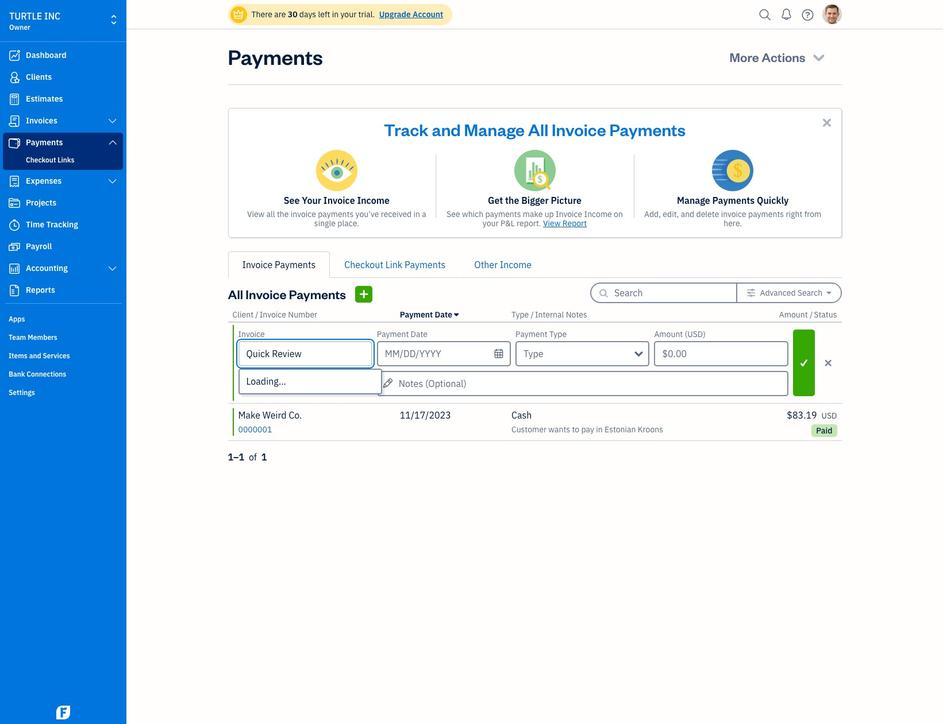 Task type: locate. For each thing, give the bounding box(es) containing it.
invoice down your
[[291, 209, 316, 220]]

1 horizontal spatial all
[[528, 118, 549, 140]]

0 vertical spatial see
[[284, 195, 300, 206]]

projects link
[[3, 193, 123, 214]]

0 horizontal spatial income
[[357, 195, 390, 206]]

1 vertical spatial payment date
[[377, 329, 428, 340]]

Amount (USD) text field
[[654, 341, 789, 367]]

0 horizontal spatial amount
[[654, 329, 683, 340]]

chevron large down image up reports link
[[107, 264, 118, 274]]

1 vertical spatial in
[[414, 209, 420, 220]]

notifications image
[[778, 3, 796, 26]]

income up you've
[[357, 195, 390, 206]]

2 vertical spatial type
[[524, 348, 544, 360]]

0 vertical spatial type
[[512, 310, 529, 320]]

manage inside manage payments quickly add, edit, and delete invoice payments right from here.
[[677, 195, 710, 206]]

checkout link payments link
[[330, 252, 460, 278]]

30
[[288, 9, 298, 20]]

0 vertical spatial all
[[528, 118, 549, 140]]

type inside dropdown button
[[524, 348, 544, 360]]

3 / from the left
[[810, 310, 813, 320]]

1 horizontal spatial in
[[414, 209, 420, 220]]

all up client
[[228, 286, 243, 302]]

team members
[[9, 333, 57, 342]]

2 vertical spatial in
[[596, 425, 603, 435]]

1 horizontal spatial caretdown image
[[827, 289, 832, 298]]

invoice inside see your invoice income view all the invoice payments you've received in a single place.
[[291, 209, 316, 220]]

1 payments from the left
[[318, 209, 354, 220]]

delete
[[696, 209, 719, 220]]

caretdown image up payment date in mm/dd/yyyy format text box
[[454, 310, 459, 320]]

2 vertical spatial and
[[29, 352, 41, 360]]

payments inside manage payments quickly add, edit, and delete invoice payments right from here.
[[749, 209, 784, 220]]

1 horizontal spatial your
[[483, 218, 499, 229]]

/ for internal
[[531, 310, 534, 320]]

loading...
[[246, 376, 286, 387]]

chevron large down image inside accounting link
[[107, 264, 118, 274]]

report.
[[517, 218, 541, 229]]

view report
[[543, 218, 587, 229]]

save image
[[794, 356, 814, 371]]

invoice for payments
[[721, 209, 747, 220]]

type for type
[[524, 348, 544, 360]]

in inside cash customer wants to pay in estonian kroons
[[596, 425, 603, 435]]

see which payments make up invoice income on your p&l report.
[[447, 209, 623, 229]]

view left all
[[247, 209, 265, 220]]

tracking
[[46, 220, 78, 230]]

see left your
[[284, 195, 300, 206]]

notes
[[566, 310, 587, 320]]

2 vertical spatial income
[[500, 259, 532, 271]]

other
[[474, 259, 498, 271]]

estimates link
[[3, 89, 123, 110]]

2 horizontal spatial /
[[810, 310, 813, 320]]

1 chevron large down image from the top
[[107, 117, 118, 126]]

1 vertical spatial income
[[584, 209, 612, 220]]

type down internal
[[550, 329, 567, 340]]

payments inside manage payments quickly add, edit, and delete invoice payments right from here.
[[713, 195, 755, 206]]

0 horizontal spatial your
[[341, 9, 357, 20]]

amount for amount (usd)
[[654, 329, 683, 340]]

kroons
[[638, 425, 663, 435]]

1 vertical spatial your
[[483, 218, 499, 229]]

there are 30 days left in your trial. upgrade account
[[252, 9, 443, 20]]

1 horizontal spatial payments
[[485, 209, 521, 220]]

invoice payments link
[[228, 252, 330, 278]]

amount
[[779, 310, 808, 320], [654, 329, 683, 340]]

and
[[432, 118, 461, 140], [681, 209, 695, 220], [29, 352, 41, 360]]

see inside see your invoice income view all the invoice payments you've received in a single place.
[[284, 195, 300, 206]]

your inside see which payments make up invoice income on your p&l report.
[[483, 218, 499, 229]]

all
[[267, 209, 275, 220]]

1 horizontal spatial income
[[500, 259, 532, 271]]

1 horizontal spatial checkout
[[345, 259, 383, 271]]

/ right type button
[[531, 310, 534, 320]]

0 horizontal spatial the
[[277, 209, 289, 220]]

2 invoice from the left
[[721, 209, 747, 220]]

0 horizontal spatial in
[[332, 9, 339, 20]]

2 horizontal spatial payments
[[749, 209, 784, 220]]

in right pay
[[596, 425, 603, 435]]

manage
[[464, 118, 525, 140], [677, 195, 710, 206]]

chevron large down image inside invoices "link"
[[107, 117, 118, 126]]

income
[[357, 195, 390, 206], [584, 209, 612, 220], [500, 259, 532, 271]]

/ right client
[[255, 310, 259, 320]]

payment date down payment date button
[[377, 329, 428, 340]]

1 horizontal spatial /
[[531, 310, 534, 320]]

Invoice text field
[[239, 343, 371, 366]]

in left the a
[[414, 209, 420, 220]]

there
[[252, 9, 272, 20]]

in
[[332, 9, 339, 20], [414, 209, 420, 220], [596, 425, 603, 435]]

0 vertical spatial in
[[332, 9, 339, 20]]

more actions button
[[719, 43, 837, 71]]

1 vertical spatial the
[[277, 209, 289, 220]]

checkout links link
[[5, 153, 121, 167]]

3 payments from the left
[[749, 209, 784, 220]]

time tracking link
[[3, 215, 123, 236]]

time tracking
[[26, 220, 78, 230]]

upgrade
[[379, 9, 411, 20]]

your
[[302, 195, 321, 206]]

view right make
[[543, 218, 561, 229]]

checkout for checkout links
[[26, 156, 56, 164]]

income right other
[[500, 259, 532, 271]]

see for which
[[447, 209, 460, 220]]

1 horizontal spatial amount
[[779, 310, 808, 320]]

payment date up payment date in mm/dd/yyyy format text box
[[400, 310, 452, 320]]

reports link
[[3, 281, 123, 301]]

2 chevron large down image from the top
[[107, 264, 118, 274]]

chevron large down image
[[107, 117, 118, 126], [107, 264, 118, 274]]

payments down quickly
[[749, 209, 784, 220]]

invoice for your
[[291, 209, 316, 220]]

payments down get
[[485, 209, 521, 220]]

make
[[523, 209, 543, 220]]

payment
[[400, 310, 433, 320], [377, 329, 409, 340], [516, 329, 548, 340]]

bank connections
[[9, 370, 66, 379]]

view inside see your invoice income view all the invoice payments you've received in a single place.
[[247, 209, 265, 220]]

chevron large down image inside the payments link
[[107, 138, 118, 147]]

of
[[249, 452, 257, 463]]

$83.19
[[787, 410, 817, 421]]

income inside see your invoice income view all the invoice payments you've received in a single place.
[[357, 195, 390, 206]]

and right items
[[29, 352, 41, 360]]

1 horizontal spatial and
[[432, 118, 461, 140]]

0 vertical spatial the
[[505, 195, 519, 206]]

0 horizontal spatial manage
[[464, 118, 525, 140]]

caretdown image inside payment date button
[[454, 310, 459, 320]]

(usd)
[[685, 329, 706, 340]]

timer image
[[7, 220, 21, 231]]

1 vertical spatial checkout
[[345, 259, 383, 271]]

checkout up expenses
[[26, 156, 56, 164]]

1 vertical spatial caretdown image
[[454, 310, 459, 320]]

in right left
[[332, 9, 339, 20]]

date
[[435, 310, 452, 320], [411, 329, 428, 340]]

other income link
[[460, 252, 546, 278]]

invoice payments
[[242, 259, 316, 271]]

0000001 link
[[238, 424, 272, 435]]

1 horizontal spatial manage
[[677, 195, 710, 206]]

1 horizontal spatial see
[[447, 209, 460, 220]]

0 horizontal spatial caretdown image
[[454, 310, 459, 320]]

chevron large down image for payments
[[107, 138, 118, 147]]

your left p&l
[[483, 218, 499, 229]]

and right track
[[432, 118, 461, 140]]

services
[[43, 352, 70, 360]]

payments inside see your invoice income view all the invoice payments you've received in a single place.
[[318, 209, 354, 220]]

0 horizontal spatial invoice
[[291, 209, 316, 220]]

dashboard image
[[7, 50, 21, 62]]

1 vertical spatial chevron large down image
[[107, 264, 118, 274]]

track and manage all invoice payments
[[384, 118, 686, 140]]

1
[[261, 452, 267, 463]]

2 horizontal spatial and
[[681, 209, 695, 220]]

amount down advanced search
[[779, 310, 808, 320]]

caretdown image right search at the right top of page
[[827, 289, 832, 298]]

1 invoice from the left
[[291, 209, 316, 220]]

chevron large down image up checkout links link on the left
[[107, 138, 118, 147]]

invoice inside see which payments make up invoice income on your p&l report.
[[556, 209, 582, 220]]

see your invoice income view all the invoice payments you've received in a single place.
[[247, 195, 426, 229]]

your
[[341, 9, 357, 20], [483, 218, 499, 229]]

checkout up add a new payment image on the left top
[[345, 259, 383, 271]]

advanced search
[[760, 288, 823, 298]]

1–1
[[228, 452, 244, 463]]

see left which at top
[[447, 209, 460, 220]]

/ for invoice
[[255, 310, 259, 320]]

estimates
[[26, 94, 63, 104]]

/ left status
[[810, 310, 813, 320]]

income left on
[[584, 209, 612, 220]]

advanced search button
[[738, 284, 841, 302]]

2 chevron large down image from the top
[[107, 177, 118, 186]]

1 horizontal spatial date
[[435, 310, 452, 320]]

1 vertical spatial and
[[681, 209, 695, 220]]

1 horizontal spatial invoice
[[721, 209, 747, 220]]

main element
[[0, 0, 155, 725]]

1 chevron large down image from the top
[[107, 138, 118, 147]]

0 horizontal spatial see
[[284, 195, 300, 206]]

1 vertical spatial manage
[[677, 195, 710, 206]]

2 horizontal spatial income
[[584, 209, 612, 220]]

type button
[[516, 341, 650, 367]]

2 horizontal spatial in
[[596, 425, 603, 435]]

see inside see which payments make up invoice income on your p&l report.
[[447, 209, 460, 220]]

quickly
[[757, 195, 789, 206]]

0 horizontal spatial checkout
[[26, 156, 56, 164]]

reports
[[26, 285, 55, 295]]

1 vertical spatial see
[[447, 209, 460, 220]]

and right edit,
[[681, 209, 695, 220]]

left
[[318, 9, 330, 20]]

see
[[284, 195, 300, 206], [447, 209, 460, 220]]

payments down your
[[318, 209, 354, 220]]

bigger
[[521, 195, 549, 206]]

invoice
[[291, 209, 316, 220], [721, 209, 747, 220]]

crown image
[[233, 8, 245, 20]]

1 vertical spatial type
[[550, 329, 567, 340]]

1 vertical spatial amount
[[654, 329, 683, 340]]

0 vertical spatial and
[[432, 118, 461, 140]]

1 vertical spatial all
[[228, 286, 243, 302]]

0 horizontal spatial date
[[411, 329, 428, 340]]

a
[[422, 209, 426, 220]]

1 horizontal spatial the
[[505, 195, 519, 206]]

caretdown image
[[827, 289, 832, 298], [454, 310, 459, 320]]

0 horizontal spatial view
[[247, 209, 265, 220]]

cash customer wants to pay in estonian kroons
[[512, 410, 663, 435]]

date down payment date button
[[411, 329, 428, 340]]

client image
[[7, 72, 21, 83]]

chevron large down image
[[107, 138, 118, 147], [107, 177, 118, 186]]

0 vertical spatial chevron large down image
[[107, 117, 118, 126]]

1 / from the left
[[255, 310, 259, 320]]

type down payment type
[[524, 348, 544, 360]]

0 vertical spatial chevron large down image
[[107, 138, 118, 147]]

all up get the bigger picture
[[528, 118, 549, 140]]

amount (usd)
[[654, 329, 706, 340]]

0 vertical spatial income
[[357, 195, 390, 206]]

paid
[[816, 426, 833, 436]]

chevron large down image down checkout links link on the left
[[107, 177, 118, 186]]

11/17/2023
[[400, 410, 451, 421]]

invoice inside manage payments quickly add, edit, and delete invoice payments right from here.
[[721, 209, 747, 220]]

0 horizontal spatial and
[[29, 352, 41, 360]]

date up payment date in mm/dd/yyyy format text box
[[435, 310, 452, 320]]

0 horizontal spatial payments
[[318, 209, 354, 220]]

search image
[[756, 6, 775, 23]]

Search text field
[[615, 284, 718, 302]]

members
[[28, 333, 57, 342]]

0 vertical spatial caretdown image
[[827, 289, 832, 298]]

your left trial.
[[341, 9, 357, 20]]

and inside main element
[[29, 352, 41, 360]]

checkout inside main element
[[26, 156, 56, 164]]

2 payments from the left
[[485, 209, 521, 220]]

get
[[488, 195, 503, 206]]

turtle
[[9, 10, 42, 22]]

type
[[512, 310, 529, 320], [550, 329, 567, 340], [524, 348, 544, 360]]

the
[[505, 195, 519, 206], [277, 209, 289, 220]]

amount left the (usd)
[[654, 329, 683, 340]]

the right all
[[277, 209, 289, 220]]

payments inside main element
[[26, 137, 63, 148]]

0 vertical spatial amount
[[779, 310, 808, 320]]

close image
[[821, 116, 834, 129]]

to
[[572, 425, 580, 435]]

invoices
[[26, 116, 57, 126]]

0 vertical spatial checkout
[[26, 156, 56, 164]]

expense image
[[7, 176, 21, 187]]

invoice right delete
[[721, 209, 747, 220]]

chevron large down image inside expenses link
[[107, 177, 118, 186]]

Payment date in MM/DD/YYYY format text field
[[377, 341, 511, 367]]

the right get
[[505, 195, 519, 206]]

2 / from the left
[[531, 310, 534, 320]]

type up payment type
[[512, 310, 529, 320]]

chevron large down image down estimates link
[[107, 117, 118, 126]]

0 horizontal spatial /
[[255, 310, 259, 320]]

1 vertical spatial chevron large down image
[[107, 177, 118, 186]]



Task type: vqa. For each thing, say whether or not it's contained in the screenshot.
) associated with Amount Due ( USD ) $0.00
no



Task type: describe. For each thing, give the bounding box(es) containing it.
Notes (Optional) text field
[[377, 371, 789, 397]]

cancel image
[[819, 356, 838, 370]]

the inside see your invoice income view all the invoice payments you've received in a single place.
[[277, 209, 289, 220]]

amount / status
[[779, 310, 837, 320]]

picture
[[551, 195, 582, 206]]

freshbooks image
[[54, 707, 72, 720]]

owner
[[9, 23, 30, 32]]

amount for amount / status
[[779, 310, 808, 320]]

bank
[[9, 370, 25, 379]]

track
[[384, 118, 429, 140]]

settings
[[9, 389, 35, 397]]

estimate image
[[7, 94, 21, 105]]

dashboard link
[[3, 45, 123, 66]]

0 vertical spatial payment date
[[400, 310, 452, 320]]

other income
[[474, 259, 532, 271]]

invoice inside see your invoice income view all the invoice payments you've received in a single place.
[[324, 195, 355, 206]]

get the bigger picture image
[[514, 150, 556, 191]]

chevron large down image for accounting
[[107, 264, 118, 274]]

and for manage
[[432, 118, 461, 140]]

upgrade account link
[[377, 9, 443, 20]]

checkout for checkout link payments
[[345, 259, 383, 271]]

0 vertical spatial date
[[435, 310, 452, 320]]

money image
[[7, 241, 21, 253]]

make
[[238, 410, 260, 421]]

turtle inc owner
[[9, 10, 60, 32]]

see your invoice income image
[[316, 150, 357, 191]]

dashboard
[[26, 50, 66, 60]]

0 vertical spatial manage
[[464, 118, 525, 140]]

trial.
[[358, 9, 375, 20]]

in for there
[[332, 9, 339, 20]]

payment date button
[[400, 310, 459, 320]]

payments link
[[3, 133, 123, 153]]

report
[[563, 218, 587, 229]]

number
[[288, 310, 317, 320]]

right
[[786, 209, 803, 220]]

on
[[614, 209, 623, 220]]

items and services
[[9, 352, 70, 360]]

payment down payment date button
[[377, 329, 409, 340]]

more actions
[[730, 49, 806, 65]]

expenses link
[[3, 171, 123, 192]]

0 vertical spatial your
[[341, 9, 357, 20]]

income inside other income 'link'
[[500, 259, 532, 271]]

time
[[26, 220, 44, 230]]

client
[[233, 310, 254, 320]]

chart image
[[7, 263, 21, 275]]

pay
[[581, 425, 594, 435]]

payroll link
[[3, 237, 123, 258]]

customer
[[512, 425, 547, 435]]

inc
[[44, 10, 60, 22]]

/ for status
[[810, 310, 813, 320]]

weird
[[263, 410, 287, 421]]

items and services link
[[3, 347, 123, 364]]

accounting
[[26, 263, 68, 274]]

settings image
[[747, 289, 756, 298]]

client / invoice number
[[233, 310, 317, 320]]

checkout links
[[26, 156, 74, 164]]

add a new payment image
[[359, 287, 369, 302]]

type for type / internal notes
[[512, 310, 529, 320]]

from
[[805, 209, 822, 220]]

invoices link
[[3, 111, 123, 132]]

apps
[[9, 315, 25, 324]]

project image
[[7, 198, 21, 209]]

internal
[[535, 310, 564, 320]]

loading... option
[[239, 370, 381, 394]]

apps link
[[3, 310, 123, 328]]

chevrondown image
[[811, 49, 827, 65]]

make weird co. 0000001
[[238, 410, 302, 435]]

payment type
[[516, 329, 567, 340]]

status
[[814, 310, 837, 320]]

here.
[[724, 218, 742, 229]]

payments inside see which payments make up invoice income on your p&l report.
[[485, 209, 521, 220]]

report image
[[7, 285, 21, 297]]

search
[[798, 288, 823, 298]]

payments for income
[[318, 209, 354, 220]]

accounting link
[[3, 259, 123, 279]]

payment up payment date in mm/dd/yyyy format text box
[[400, 310, 433, 320]]

0 horizontal spatial all
[[228, 286, 243, 302]]

link
[[386, 259, 403, 271]]

items
[[9, 352, 28, 360]]

in inside see your invoice income view all the invoice payments you've received in a single place.
[[414, 209, 420, 220]]

which
[[462, 209, 484, 220]]

manage payments quickly add, edit, and delete invoice payments right from here.
[[644, 195, 822, 229]]

co.
[[289, 410, 302, 421]]

caretdown image inside the advanced search dropdown button
[[827, 289, 832, 298]]

wants
[[549, 425, 570, 435]]

clients link
[[3, 67, 123, 88]]

more
[[730, 49, 759, 65]]

and inside manage payments quickly add, edit, and delete invoice payments right from here.
[[681, 209, 695, 220]]

amount button
[[779, 310, 808, 320]]

income inside see which payments make up invoice income on your p&l report.
[[584, 209, 612, 220]]

team members link
[[3, 329, 123, 346]]

payments for add,
[[749, 209, 784, 220]]

expenses
[[26, 176, 62, 186]]

edit,
[[663, 209, 679, 220]]

connections
[[27, 370, 66, 379]]

payment down type button
[[516, 329, 548, 340]]

see for your
[[284, 195, 300, 206]]

in for cash
[[596, 425, 603, 435]]

up
[[545, 209, 554, 220]]

and for services
[[29, 352, 41, 360]]

chevron large down image for expenses
[[107, 177, 118, 186]]

payroll
[[26, 241, 52, 252]]

days
[[299, 9, 316, 20]]

1 horizontal spatial view
[[543, 218, 561, 229]]

manage payments quickly image
[[712, 150, 754, 191]]

usd
[[822, 411, 837, 421]]

add,
[[644, 209, 661, 220]]

team
[[9, 333, 26, 342]]

invoice image
[[7, 116, 21, 127]]

checkout link payments
[[345, 259, 446, 271]]

chevron large down image for invoices
[[107, 117, 118, 126]]

payment image
[[7, 137, 21, 149]]

1 vertical spatial date
[[411, 329, 428, 340]]

go to help image
[[799, 6, 817, 23]]

p&l
[[501, 218, 515, 229]]

type button
[[512, 310, 529, 320]]

clients
[[26, 72, 52, 82]]

all invoice payments
[[228, 286, 346, 302]]



